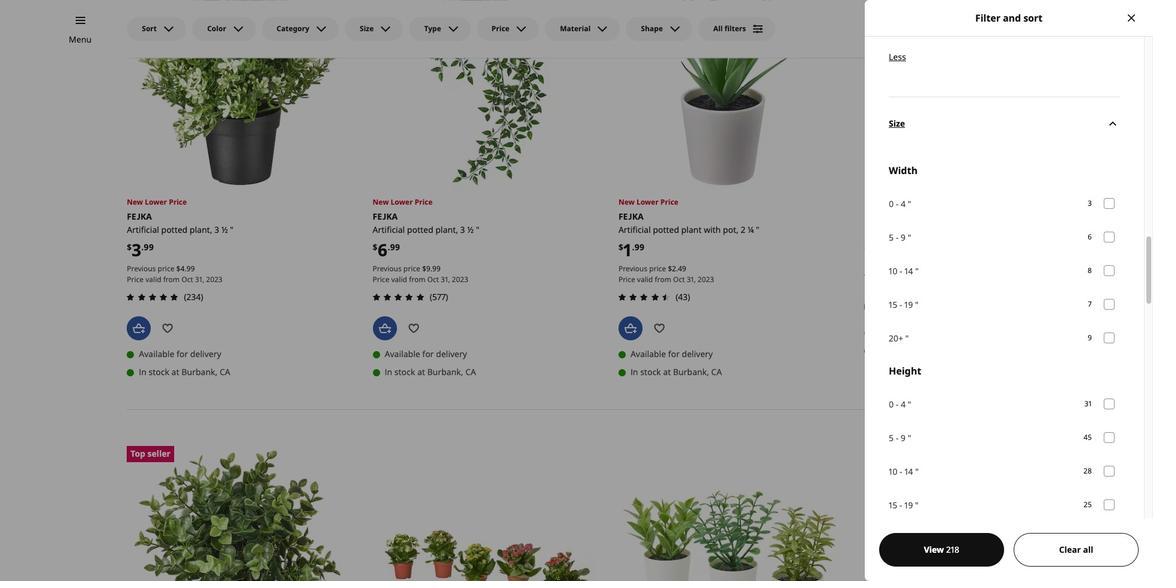 Task type: vqa. For each thing, say whether or not it's contained in the screenshot.
I for need
no



Task type: locate. For each thing, give the bounding box(es) containing it.
2 horizontal spatial price
[[650, 264, 667, 274]]

1 0 from the top
[[889, 198, 894, 210]]

previous for 1
[[619, 264, 648, 274]]

. inside new lower price fejka artificial potted plant, 3 ½ " $ 6 . 99
[[388, 241, 390, 253]]

oct
[[182, 275, 193, 285], [428, 275, 439, 285], [674, 275, 685, 285]]

$ up review: 4.8 out of 5 stars. total reviews: 577 image
[[422, 264, 427, 274]]

5 - 9 " inside height 'group'
[[889, 433, 912, 444]]

oct inside previous price $ 9 . 99 price valid from oct 31, 2023
[[428, 275, 439, 285]]

19 for height
[[905, 500, 914, 512]]

31, up '(43)'
[[687, 275, 696, 285]]

less
[[889, 51, 907, 63]]

2 15 from the top
[[889, 500, 898, 512]]

2 10 from the top
[[889, 466, 898, 478]]

size inside size popup button
[[360, 23, 374, 34]]

15 - 19 " for width
[[889, 299, 919, 311]]

all
[[1084, 544, 1094, 556]]

sold
[[894, 327, 910, 339]]

4 down himalayamix
[[918, 224, 923, 236]]

previous for 3
[[127, 264, 156, 274]]

2 available from the left
[[385, 349, 420, 360]]

3 fejka from the left
[[619, 211, 644, 222]]

and
[[1004, 11, 1022, 25]]

2 horizontal spatial from
[[655, 275, 672, 285]]

2 horizontal spatial new
[[619, 197, 635, 207]]

0 - 4 "
[[889, 198, 912, 210], [889, 399, 912, 411]]

all filters
[[714, 23, 747, 34]]

31, inside previous price $ 2 . 49 price valid from oct 31, 2023
[[687, 275, 696, 285]]

0 inside width group
[[889, 198, 894, 210]]

burbank,
[[920, 345, 956, 357], [182, 367, 218, 378], [428, 367, 464, 378], [674, 367, 710, 378]]

. inside previous price $ 4 . 99 price valid from oct 31, 2023
[[185, 264, 187, 274]]

new
[[127, 197, 143, 207], [373, 197, 389, 207], [619, 197, 635, 207]]

2 horizontal spatial available
[[631, 349, 666, 360]]

valid
[[146, 275, 161, 285], [392, 275, 407, 285], [638, 275, 653, 285]]

1 horizontal spatial size
[[889, 118, 906, 129]]

14 for width
[[905, 266, 914, 277]]

ca for 3
[[220, 367, 230, 378]]

1 horizontal spatial plant,
[[436, 224, 458, 236]]

filter
[[976, 11, 1001, 25]]

0 up himalayamix
[[889, 198, 894, 210]]

lower for 3
[[145, 197, 167, 207]]

2 price from the left
[[404, 264, 421, 274]]

99 right 1
[[635, 241, 645, 253]]

0 vertical spatial 5
[[889, 232, 894, 244]]

delivery down '(43)'
[[682, 349, 713, 360]]

rotate 180 image
[[1106, 116, 1121, 131]]

5 - 9 " for height
[[889, 433, 912, 444]]

7
[[1089, 299, 1093, 309]]

4 up (234)
[[181, 264, 185, 274]]

. up (577) at the bottom
[[431, 264, 433, 274]]

0 for width
[[889, 198, 894, 210]]

potted for 1
[[653, 224, 680, 236]]

valid inside previous price $ 4 . 99 price valid from oct 31, 2023
[[146, 275, 161, 285]]

9
[[901, 232, 906, 244], [427, 264, 431, 274], [1088, 333, 1093, 343], [901, 433, 906, 444]]

99 up previous price $ 4 . 99 price valid from oct 31, 2023
[[144, 241, 154, 253]]

1 0 - 4 " from the top
[[889, 198, 912, 210]]

2 horizontal spatial oct
[[674, 275, 685, 285]]

15 for height
[[889, 500, 898, 512]]

ca for 1
[[712, 367, 722, 378]]

for
[[912, 327, 924, 339], [177, 349, 188, 360], [423, 349, 434, 360], [669, 349, 680, 360]]

potted inside new lower price fejka artificial potted plant, 3 ½ " $ 6 . 99
[[407, 224, 434, 236]]

for for 6
[[423, 349, 434, 360]]

new inside new lower price fejka artificial potted plant, 3 ½ " $ 6 . 99
[[373, 197, 389, 207]]

5 - 9 "
[[889, 232, 912, 244], [889, 433, 912, 444]]

1 vertical spatial 2
[[673, 264, 677, 274]]

2 horizontal spatial lower
[[637, 197, 659, 207]]

0 horizontal spatial from
[[163, 275, 180, 285]]

price
[[158, 264, 175, 274], [404, 264, 421, 274], [650, 264, 667, 274]]

9 inside height 'group'
[[901, 433, 906, 444]]

himalayamix potted plant, 4 "
[[865, 211, 928, 236]]

0 vertical spatial 15 - 19 "
[[889, 299, 919, 311]]

2023 inside previous price $ 9 . 99 price valid from oct 31, 2023
[[452, 275, 469, 285]]

2 19 from the top
[[905, 500, 914, 512]]

3 price from the left
[[650, 264, 667, 274]]

1 vertical spatial size
[[889, 118, 906, 129]]

2 left 49
[[673, 264, 677, 274]]

2023 for 3
[[206, 275, 223, 285]]

½ inside new lower price fejka artificial potted plant, 3 ½ " $ 3 . 99
[[222, 224, 228, 236]]

oct up (234)
[[182, 275, 193, 285]]

0 horizontal spatial 2023
[[206, 275, 223, 285]]

for down '(43)'
[[669, 349, 680, 360]]

. up previous price $ 4 . 99 price valid from oct 31, 2023
[[141, 241, 144, 253]]

from up review: 4.6 out of 5 stars. total reviews: 43 'image'
[[655, 275, 672, 285]]

potted up previous price $ 4 . 99 price valid from oct 31, 2023
[[161, 224, 188, 236]]

99 inside previous price $ 4 . 99 price valid from oct 31, 2023
[[187, 264, 195, 274]]

2 potted from the left
[[407, 224, 434, 236]]

potted left plant
[[653, 224, 680, 236]]

$ up review: 4.8 out of 5 stars. total reviews: 234 image
[[176, 264, 181, 274]]

available for delivery for 6
[[385, 349, 467, 360]]

1 horizontal spatial 6
[[1088, 232, 1093, 242]]

99 inside new lower price fejka artificial potted plant, 3 ½ " $ 6 . 99
[[390, 241, 400, 253]]

1 31, from the left
[[195, 275, 204, 285]]

1 fejka from the left
[[127, 211, 152, 222]]

10 for height
[[889, 466, 898, 478]]

new inside "new lower price fejka artificial potted plant with pot, 2 ¼ " $ 1 . 99"
[[619, 197, 635, 207]]

fejka inside new lower price fejka artificial potted plant, 3 ½ " $ 6 . 99
[[373, 211, 398, 222]]

2 5 from the top
[[889, 433, 894, 444]]

ca
[[958, 345, 968, 357], [220, 367, 230, 378], [466, 367, 476, 378], [712, 367, 722, 378]]

- for 7
[[900, 299, 903, 311]]

0 down height
[[889, 399, 894, 411]]

10 - 14 "
[[889, 266, 919, 277], [889, 466, 919, 478]]

price inside previous price $ 4 . 99 price valid from oct 31, 2023
[[158, 264, 175, 274]]

1 vertical spatial 10
[[889, 466, 898, 478]]

2 horizontal spatial artificial
[[619, 224, 651, 236]]

clear
[[1060, 544, 1082, 556]]

1 horizontal spatial ½
[[468, 224, 474, 236]]

31, up (577) at the bottom
[[441, 275, 450, 285]]

1 horizontal spatial available for delivery
[[385, 349, 467, 360]]

$ inside "new lower price fejka artificial potted plant with pot, 2 ¼ " $ 1 . 99"
[[619, 241, 624, 253]]

0 horizontal spatial available for delivery
[[139, 349, 221, 360]]

new lower price fejka artificial potted plant, 3 ½ " $ 3 . 99
[[127, 197, 234, 261]]

0 vertical spatial 10 - 14 "
[[889, 266, 919, 277]]

1 15 from the top
[[889, 299, 898, 311]]

99 inside previous price $ 9 . 99 price valid from oct 31, 2023
[[433, 264, 441, 274]]

height
[[889, 365, 922, 378]]

99 inside new lower price fejka artificial potted plant, 3 ½ " $ 3 . 99
[[144, 241, 154, 253]]

price inside "popup button"
[[492, 23, 510, 34]]

lower for 6
[[391, 197, 413, 207]]

$ up previous price $ 9 . 99 price valid from oct 31, 2023
[[373, 241, 378, 253]]

delivery down (234)
[[190, 349, 221, 360]]

2 ½ from the left
[[468, 224, 474, 236]]

0 horizontal spatial 31,
[[195, 275, 204, 285]]

3 plant, from the left
[[893, 224, 916, 236]]

10 - 14 " for width
[[889, 266, 919, 277]]

14 inside width group
[[905, 266, 914, 277]]

8
[[1088, 266, 1093, 276]]

available for delivery down (577) at the bottom
[[385, 349, 467, 360]]

"
[[908, 198, 912, 210], [230, 224, 234, 236], [476, 224, 480, 236], [757, 224, 760, 236], [925, 224, 928, 236], [908, 232, 912, 244], [916, 266, 919, 277], [916, 299, 919, 311], [906, 333, 909, 344], [908, 399, 912, 411], [908, 433, 912, 444], [916, 466, 919, 478], [916, 500, 919, 512]]

0 horizontal spatial valid
[[146, 275, 161, 285]]

lower
[[145, 197, 167, 207], [391, 197, 413, 207], [637, 197, 659, 207]]

1 vertical spatial 15
[[889, 500, 898, 512]]

2023 inside previous price $ 2 . 49 price valid from oct 31, 2023
[[698, 275, 715, 285]]

price left 49
[[650, 264, 667, 274]]

filter and sort
[[976, 11, 1043, 25]]

$ up previous price $ 2 . 49 price valid from oct 31, 2023
[[619, 241, 624, 253]]

width
[[889, 164, 918, 177]]

31, inside previous price $ 4 . 99 price valid from oct 31, 2023
[[195, 275, 204, 285]]

15 - 19 " inside height 'group'
[[889, 500, 919, 512]]

1 5 from the top
[[889, 232, 894, 244]]

3 oct from the left
[[674, 275, 685, 285]]

stock for 6
[[395, 367, 415, 378]]

fejka for 3
[[127, 211, 152, 222]]

potted up previous price $ 9 . 99 price valid from oct 31, 2023
[[407, 224, 434, 236]]

1 vertical spatial 0 - 4 "
[[889, 399, 912, 411]]

plant, inside new lower price fejka artificial potted plant, 3 ½ " $ 3 . 99
[[190, 224, 212, 236]]

oct inside previous price $ 2 . 49 price valid from oct 31, 2023
[[674, 275, 685, 285]]

price for 3
[[158, 264, 175, 274]]

1 horizontal spatial new
[[373, 197, 389, 207]]

potted inside new lower price fejka artificial potted plant, 3 ½ " $ 3 . 99
[[161, 224, 188, 236]]

plant, inside new lower price fejka artificial potted plant, 3 ½ " $ 6 . 99
[[436, 224, 458, 236]]

½
[[222, 224, 228, 236], [468, 224, 474, 236]]

plant, for 6
[[436, 224, 458, 236]]

28 products element
[[1084, 466, 1093, 478]]

from for 3
[[163, 275, 180, 285]]

size
[[360, 23, 374, 34], [889, 118, 906, 129]]

artificial for 6
[[373, 224, 405, 236]]

all filters button
[[699, 17, 776, 41]]

0 horizontal spatial 2
[[673, 264, 677, 274]]

31, inside previous price $ 9 . 99 price valid from oct 31, 2023
[[441, 275, 450, 285]]

5 - 9 " inside width group
[[889, 232, 912, 244]]

3 available for delivery from the left
[[631, 349, 713, 360]]

2 left "¼"
[[741, 224, 746, 236]]

1 2023 from the left
[[206, 275, 223, 285]]

2 fejka from the left
[[373, 211, 398, 222]]

artificial up previous price $ 4 . 99 price valid from oct 31, 2023
[[127, 224, 159, 236]]

½ inside new lower price fejka artificial potted plant, 3 ½ " $ 6 . 99
[[468, 224, 474, 236]]

1 horizontal spatial oct
[[428, 275, 439, 285]]

1 artificial from the left
[[127, 224, 159, 236]]

0 - 4 " inside height 'group'
[[889, 399, 912, 411]]

valid up review: 4.6 out of 5 stars. total reviews: 43 'image'
[[638, 275, 653, 285]]

1 ½ from the left
[[222, 224, 228, 236]]

3 artificial from the left
[[619, 224, 651, 236]]

2023
[[206, 275, 223, 285], [452, 275, 469, 285], [698, 275, 715, 285]]

2 lower from the left
[[391, 197, 413, 207]]

1 price from the left
[[158, 264, 175, 274]]

0 vertical spatial 0
[[889, 198, 894, 210]]

1 vertical spatial 10 - 14 "
[[889, 466, 919, 478]]

from inside previous price $ 2 . 49 price valid from oct 31, 2023
[[655, 275, 672, 285]]

fejka for 1
[[619, 211, 644, 222]]

1 15 - 19 " from the top
[[889, 299, 919, 311]]

31, for 1
[[687, 275, 696, 285]]

with
[[704, 224, 721, 236]]

from for 6
[[409, 275, 426, 285]]

sort button
[[127, 17, 186, 41]]

previous inside previous price $ 4 . 99 price valid from oct 31, 2023
[[127, 264, 156, 274]]

3 available from the left
[[631, 349, 666, 360]]

0 horizontal spatial ½
[[222, 224, 228, 236]]

2 horizontal spatial potted
[[653, 224, 680, 236]]

material button
[[545, 17, 620, 41]]

1 horizontal spatial from
[[409, 275, 426, 285]]

1 horizontal spatial fejka
[[373, 211, 398, 222]]

previous
[[127, 264, 156, 274], [373, 264, 402, 274], [619, 264, 648, 274]]

fejka inside new lower price fejka artificial potted plant, 3 ½ " $ 3 . 99
[[127, 211, 152, 222]]

. up previous price $ 2 . 49 price valid from oct 31, 2023
[[632, 241, 635, 253]]

previous up review: 4.8 out of 5 stars. total reviews: 577 image
[[373, 264, 402, 274]]

1 horizontal spatial lower
[[391, 197, 413, 207]]

14
[[905, 266, 914, 277], [905, 466, 914, 478]]

0 vertical spatial size
[[360, 23, 374, 34]]

(577)
[[430, 292, 448, 303]]

1 horizontal spatial potted
[[407, 224, 434, 236]]

6 down 3 products element
[[1088, 232, 1093, 242]]

1 valid from the left
[[146, 275, 161, 285]]

potted
[[161, 224, 188, 236], [407, 224, 434, 236], [653, 224, 680, 236]]

15 - 19 " inside width group
[[889, 299, 919, 311]]

available for delivery
[[139, 349, 221, 360], [385, 349, 467, 360], [631, 349, 713, 360]]

price inside new lower price fejka artificial potted plant, 3 ½ " $ 6 . 99
[[415, 197, 433, 207]]

1 10 - 14 " from the top
[[889, 266, 919, 277]]

lower inside new lower price fejka artificial potted plant, 3 ½ " $ 6 . 99
[[391, 197, 413, 207]]

1 new from the left
[[127, 197, 143, 207]]

price up review: 4.8 out of 5 stars. total reviews: 577 image
[[404, 264, 421, 274]]

price inside previous price $ 9 . 99 price valid from oct 31, 2023
[[373, 275, 390, 285]]

$ left 49
[[668, 264, 673, 274]]

0 - 4 " for width
[[889, 198, 912, 210]]

size inside size dropdown button
[[889, 118, 906, 129]]

size button
[[345, 17, 403, 41]]

view 218
[[925, 544, 960, 556]]

10 for width
[[889, 266, 898, 277]]

0 horizontal spatial artificial
[[127, 224, 159, 236]]

1 19 from the top
[[905, 299, 914, 311]]

$ down potted
[[865, 241, 870, 253]]

review: 4.8 out of 5 stars. total reviews: 234 image
[[123, 290, 182, 305]]

artificial
[[127, 224, 159, 236], [373, 224, 405, 236], [619, 224, 651, 236]]

2 14 from the top
[[905, 466, 914, 478]]

valid inside previous price $ 2 . 49 price valid from oct 31, 2023
[[638, 275, 653, 285]]

in for 3
[[139, 367, 147, 378]]

2 oct from the left
[[428, 275, 439, 285]]

1 horizontal spatial 2023
[[452, 275, 469, 285]]

4 inside height 'group'
[[901, 399, 906, 411]]

1 horizontal spatial available
[[385, 349, 420, 360]]

4
[[901, 198, 906, 210], [918, 224, 923, 236], [181, 264, 185, 274], [901, 399, 906, 411]]

3
[[1088, 198, 1093, 208], [215, 224, 219, 236], [461, 224, 465, 236], [132, 239, 141, 261]]

. up previous price $ 9 . 99 price valid from oct 31, 2023
[[388, 241, 390, 253]]

new for 3
[[127, 197, 143, 207]]

0 vertical spatial 10
[[889, 266, 898, 277]]

2 2023 from the left
[[452, 275, 469, 285]]

plant, inside "himalayamix potted plant, 4 ""
[[893, 224, 916, 236]]

0 vertical spatial 0 - 4 "
[[889, 198, 912, 210]]

2 31, from the left
[[441, 275, 450, 285]]

previous for 6
[[373, 264, 402, 274]]

less button
[[889, 41, 1121, 73]]

price for 6
[[404, 264, 421, 274]]

2 previous from the left
[[373, 264, 402, 274]]

price inside previous price $ 4 . 99 price valid from oct 31, 2023
[[127, 275, 144, 285]]

for down (234)
[[177, 349, 188, 360]]

1 available from the left
[[139, 349, 175, 360]]

99 up (577) at the bottom
[[433, 264, 441, 274]]

0 - 4 " down height
[[889, 399, 912, 411]]

2 available for delivery from the left
[[385, 349, 467, 360]]

2 valid from the left
[[392, 275, 407, 285]]

2 horizontal spatial valid
[[638, 275, 653, 285]]

0 horizontal spatial previous
[[127, 264, 156, 274]]

oct up (577) at the bottom
[[428, 275, 439, 285]]

0 horizontal spatial plant,
[[190, 224, 212, 236]]

available for delivery down (234)
[[139, 349, 221, 360]]

- for 6
[[896, 232, 899, 244]]

6
[[1088, 232, 1093, 242], [378, 239, 388, 261]]

9 inside previous price $ 9 . 99 price valid from oct 31, 2023
[[427, 264, 431, 274]]

15 inside width group
[[889, 299, 898, 311]]

10 inside height 'group'
[[889, 466, 898, 478]]

at
[[910, 345, 917, 357], [172, 367, 179, 378], [418, 367, 425, 378], [664, 367, 671, 378]]

previous inside previous price $ 9 . 99 price valid from oct 31, 2023
[[373, 264, 402, 274]]

0 horizontal spatial 6
[[378, 239, 388, 261]]

price inside previous price $ 9 . 99 price valid from oct 31, 2023
[[404, 264, 421, 274]]

burbank, for 6
[[428, 367, 464, 378]]

1 from from the left
[[163, 275, 180, 285]]

1 horizontal spatial valid
[[392, 275, 407, 285]]

0 horizontal spatial potted
[[161, 224, 188, 236]]

1 previous from the left
[[127, 264, 156, 274]]

artificial inside "new lower price fejka artificial potted plant with pot, 2 ¼ " $ 1 . 99"
[[619, 224, 651, 236]]

45 products element
[[1084, 433, 1093, 444]]

31, up (234)
[[195, 275, 204, 285]]

31, for 6
[[441, 275, 450, 285]]

" inside "new lower price fejka artificial potted plant with pot, 2 ¼ " $ 1 . 99"
[[757, 224, 760, 236]]

price inside "new lower price fejka artificial potted plant with pot, 2 ¼ " $ 1 . 99"
[[661, 197, 679, 207]]

- for 8
[[900, 266, 903, 277]]

4 up himalayamix
[[901, 198, 906, 210]]

20+
[[889, 333, 904, 344]]

valid inside previous price $ 9 . 99 price valid from oct 31, 2023
[[392, 275, 407, 285]]

$
[[127, 241, 132, 253], [373, 241, 378, 253], [619, 241, 624, 253], [865, 241, 870, 253], [176, 264, 181, 274], [422, 264, 427, 274], [668, 264, 673, 274]]

2 horizontal spatial plant,
[[893, 224, 916, 236]]

1 vertical spatial 5
[[889, 433, 894, 444]]

14 inside height 'group'
[[905, 466, 914, 478]]

1 horizontal spatial 31,
[[441, 275, 450, 285]]

document containing width
[[865, 0, 1154, 582]]

plant, up previous price $ 4 . 99 price valid from oct 31, 2023
[[190, 224, 212, 236]]

25 products element
[[1084, 500, 1093, 511]]

valid up review: 4.8 out of 5 stars. total reviews: 234 image
[[146, 275, 161, 285]]

available
[[139, 349, 175, 360], [385, 349, 420, 360], [631, 349, 666, 360]]

artificial up 1
[[619, 224, 651, 236]]

1 vertical spatial 5 - 9 "
[[889, 433, 912, 444]]

stock
[[887, 345, 907, 357], [149, 367, 169, 378], [395, 367, 415, 378], [641, 367, 661, 378]]

from inside previous price $ 9 . 99 price valid from oct 31, 2023
[[409, 275, 426, 285]]

2 15 - 19 " from the top
[[889, 500, 919, 512]]

not sold for delivery
[[877, 327, 957, 339]]

0 horizontal spatial lower
[[145, 197, 167, 207]]

lower inside "new lower price fejka artificial potted plant with pot, 2 ¼ " $ 1 . 99"
[[637, 197, 659, 207]]

2 horizontal spatial available for delivery
[[631, 349, 713, 360]]

1 10 from the top
[[889, 266, 898, 277]]

fejka inside "new lower price fejka artificial potted plant with pot, 2 ¼ " $ 1 . 99"
[[619, 211, 644, 222]]

15 inside height 'group'
[[889, 500, 898, 512]]

potted inside "new lower price fejka artificial potted plant with pot, 2 ¼ " $ 1 . 99"
[[653, 224, 680, 236]]

2 horizontal spatial 2023
[[698, 275, 715, 285]]

previous price $ 2 . 49 price valid from oct 31, 2023
[[619, 264, 715, 285]]

at for 6
[[418, 367, 425, 378]]

available for delivery for 1
[[631, 349, 713, 360]]

1
[[624, 239, 632, 261]]

width group
[[889, 164, 1121, 355]]

99 up (234)
[[187, 264, 195, 274]]

31,
[[195, 275, 204, 285], [441, 275, 450, 285], [687, 275, 696, 285]]

available for 6
[[385, 349, 420, 360]]

oct inside previous price $ 4 . 99 price valid from oct 31, 2023
[[182, 275, 193, 285]]

potted for 3
[[161, 224, 188, 236]]

0 inside height 'group'
[[889, 399, 894, 411]]

1 horizontal spatial 2
[[741, 224, 746, 236]]

available for 3
[[139, 349, 175, 360]]

5
[[889, 232, 894, 244], [889, 433, 894, 444]]

for down (577) at the bottom
[[423, 349, 434, 360]]

0 - 4 " up himalayamix
[[889, 198, 912, 210]]

99 up previous price $ 9 . 99 price valid from oct 31, 2023
[[390, 241, 400, 253]]

in
[[877, 345, 885, 357], [139, 367, 147, 378], [385, 367, 393, 378], [631, 367, 639, 378]]

price button
[[477, 17, 539, 41]]

1 vertical spatial 15 - 19 "
[[889, 500, 919, 512]]

. up '(43)'
[[677, 264, 678, 274]]

1 vertical spatial 0
[[889, 399, 894, 411]]

31
[[1085, 399, 1093, 409]]

from up review: 4.8 out of 5 stars. total reviews: 234 image
[[163, 275, 180, 285]]

0 vertical spatial 15
[[889, 299, 898, 311]]

price
[[492, 23, 510, 34], [169, 197, 187, 207], [415, 197, 433, 207], [661, 197, 679, 207], [127, 275, 144, 285], [373, 275, 390, 285], [619, 275, 636, 285]]

- for 45
[[896, 433, 899, 444]]

document
[[865, 0, 1154, 582]]

lower inside new lower price fejka artificial potted plant, 3 ½ " $ 3 . 99
[[145, 197, 167, 207]]

2 artificial from the left
[[373, 224, 405, 236]]

10 inside width group
[[889, 266, 898, 277]]

2 5 - 9 " from the top
[[889, 433, 912, 444]]

1 vertical spatial 19
[[905, 500, 914, 512]]

3 from from the left
[[655, 275, 672, 285]]

from
[[163, 275, 180, 285], [409, 275, 426, 285], [655, 275, 672, 285]]

5 inside width group
[[889, 232, 894, 244]]

3 valid from the left
[[638, 275, 653, 285]]

10 - 14 " inside width group
[[889, 266, 919, 277]]

0 horizontal spatial oct
[[182, 275, 193, 285]]

" inside new lower price fejka artificial potted plant, 3 ½ " $ 6 . 99
[[476, 224, 480, 236]]

available down review: 4.6 out of 5 stars. total reviews: 43 'image'
[[631, 349, 666, 360]]

shape button
[[626, 17, 693, 41]]

stock for 1
[[641, 367, 661, 378]]

from inside previous price $ 4 . 99 price valid from oct 31, 2023
[[163, 275, 180, 285]]

0 vertical spatial 19
[[905, 299, 914, 311]]

filters
[[725, 23, 747, 34]]

previous inside previous price $ 2 . 49 price valid from oct 31, 2023
[[619, 264, 648, 274]]

7 products element
[[1089, 299, 1093, 310]]

3 2023 from the left
[[698, 275, 715, 285]]

2 from from the left
[[409, 275, 426, 285]]

19 inside height 'group'
[[905, 500, 914, 512]]

1 14 from the top
[[905, 266, 914, 277]]

99
[[144, 241, 154, 253], [390, 241, 400, 253], [635, 241, 645, 253], [882, 241, 892, 253], [187, 264, 195, 274], [433, 264, 441, 274]]

1 potted from the left
[[161, 224, 188, 236]]

stock for 3
[[149, 367, 169, 378]]

new inside new lower price fejka artificial potted plant, 3 ½ " $ 3 . 99
[[127, 197, 143, 207]]

$ up previous price $ 4 . 99 price valid from oct 31, 2023
[[127, 241, 132, 253]]

delivery down (577) at the bottom
[[436, 349, 467, 360]]

from up review: 4.8 out of 5 stars. total reviews: 577 image
[[409, 275, 426, 285]]

2 0 - 4 " from the top
[[889, 399, 912, 411]]

6 up previous price $ 9 . 99 price valid from oct 31, 2023
[[378, 239, 388, 261]]

lower for 1
[[637, 197, 659, 207]]

artificial inside new lower price fejka artificial potted plant, 3 ½ " $ 6 . 99
[[373, 224, 405, 236]]

3 lower from the left
[[637, 197, 659, 207]]

2 10 - 14 " from the top
[[889, 466, 919, 478]]

1 lower from the left
[[145, 197, 167, 207]]

in stock at burbank, ca
[[877, 345, 968, 357], [139, 367, 230, 378], [385, 367, 476, 378], [631, 367, 722, 378]]

0 - 4 " inside width group
[[889, 198, 912, 210]]

4 inside previous price $ 4 . 99 price valid from oct 31, 2023
[[181, 264, 185, 274]]

10 - 14 " inside height 'group'
[[889, 466, 919, 478]]

plant,
[[190, 224, 212, 236], [436, 224, 458, 236], [893, 224, 916, 236]]

1 plant, from the left
[[190, 224, 212, 236]]

previous up review: 4.8 out of 5 stars. total reviews: 234 image
[[127, 264, 156, 274]]

2 new from the left
[[373, 197, 389, 207]]

2 horizontal spatial previous
[[619, 264, 648, 274]]

0 horizontal spatial fejka
[[127, 211, 152, 222]]

2 horizontal spatial fejka
[[619, 211, 644, 222]]

3 inside new lower price fejka artificial potted plant, 3 ½ " $ 6 . 99
[[461, 224, 465, 236]]

0 horizontal spatial size
[[360, 23, 374, 34]]

available for delivery down '(43)'
[[631, 349, 713, 360]]

19 inside width group
[[905, 299, 914, 311]]

in stock at burbank, ca for 1
[[631, 367, 722, 378]]

plant, down himalayamix
[[893, 224, 916, 236]]

valid up review: 4.8 out of 5 stars. total reviews: 577 image
[[392, 275, 407, 285]]

3 new from the left
[[619, 197, 635, 207]]

1 5 - 9 " from the top
[[889, 232, 912, 244]]

10
[[889, 266, 898, 277], [889, 466, 898, 478]]

artificial inside new lower price fejka artificial potted plant, 3 ½ " $ 3 . 99
[[127, 224, 159, 236]]

3 potted from the left
[[653, 224, 680, 236]]

0 horizontal spatial new
[[127, 197, 143, 207]]

15 - 19 "
[[889, 299, 919, 311], [889, 500, 919, 512]]

0
[[889, 198, 894, 210], [889, 399, 894, 411]]

price inside previous price $ 2 . 49 price valid from oct 31, 2023
[[619, 275, 636, 285]]

previous down 1
[[619, 264, 648, 274]]

1 horizontal spatial previous
[[373, 264, 402, 274]]

1 oct from the left
[[182, 275, 193, 285]]

0 vertical spatial 5 - 9 "
[[889, 232, 912, 244]]

price up review: 4.8 out of 5 stars. total reviews: 234 image
[[158, 264, 175, 274]]

artificial up previous price $ 9 . 99 price valid from oct 31, 2023
[[373, 224, 405, 236]]

4 down height
[[901, 399, 906, 411]]

0 horizontal spatial price
[[158, 264, 175, 274]]

. up (234)
[[185, 264, 187, 274]]

0 vertical spatial 14
[[905, 266, 914, 277]]

available down review: 4.8 out of 5 stars. total reviews: 234 image
[[139, 349, 175, 360]]

shape
[[641, 23, 663, 34]]

3 previous from the left
[[619, 264, 648, 274]]

2 0 from the top
[[889, 399, 894, 411]]

oct down 49
[[674, 275, 685, 285]]

2 plant, from the left
[[436, 224, 458, 236]]

0 horizontal spatial available
[[139, 349, 175, 360]]

1 horizontal spatial price
[[404, 264, 421, 274]]

available down review: 4.8 out of 5 stars. total reviews: 577 image
[[385, 349, 420, 360]]

0 vertical spatial 2
[[741, 224, 746, 236]]

3 31, from the left
[[687, 275, 696, 285]]

height group
[[889, 364, 1121, 556]]

plant, for 3
[[190, 224, 212, 236]]

1 horizontal spatial artificial
[[373, 224, 405, 236]]

1 available for delivery from the left
[[139, 349, 221, 360]]

0 - 4 " for height
[[889, 399, 912, 411]]

plant, up previous price $ 9 . 99 price valid from oct 31, 2023
[[436, 224, 458, 236]]

2 horizontal spatial 31,
[[687, 275, 696, 285]]

3 products element
[[1088, 198, 1093, 210]]

14 for height
[[905, 466, 914, 478]]

1 vertical spatial 14
[[905, 466, 914, 478]]



Task type: describe. For each thing, give the bounding box(es) containing it.
for for 3
[[177, 349, 188, 360]]

6 products element
[[1088, 232, 1093, 243]]

view
[[925, 544, 945, 556]]

compare
[[1016, 23, 1052, 34]]

31, for 3
[[195, 275, 204, 285]]

3 inside width group
[[1088, 198, 1093, 208]]

in for 6
[[385, 367, 393, 378]]

for for 1
[[669, 349, 680, 360]]

19 for width
[[905, 299, 914, 311]]

(455)
[[922, 270, 941, 281]]

at for 3
[[172, 367, 179, 378]]

new lower price fejka artificial potted plant with pot, 2 ¼ " $ 1 . 99
[[619, 197, 760, 261]]

15 - 19 " for height
[[889, 500, 919, 512]]

ca for 6
[[466, 367, 476, 378]]

10 - 14 " for height
[[889, 466, 919, 478]]

fejka for 6
[[373, 211, 398, 222]]

menu button
[[69, 33, 92, 46]]

price inside new lower price fejka artificial potted plant, 3 ½ " $ 3 . 99
[[169, 197, 187, 207]]

for right sold
[[912, 327, 924, 339]]

menu
[[69, 34, 92, 45]]

size for size dropdown button
[[889, 118, 906, 129]]

size button
[[889, 97, 1121, 150]]

sort and filter dialog
[[865, 0, 1154, 582]]

valid for 3
[[146, 275, 161, 285]]

31 products element
[[1085, 399, 1093, 410]]

8 products element
[[1088, 266, 1093, 277]]

delivery for 6
[[436, 349, 467, 360]]

at for 1
[[664, 367, 671, 378]]

review: 4.6 out of 5 stars. total reviews: 43 image
[[615, 291, 674, 305]]

delivery right sold
[[926, 327, 957, 339]]

4 inside width group
[[901, 198, 906, 210]]

(234)
[[184, 292, 203, 303]]

2023 for "
[[698, 275, 715, 285]]

4 inside "himalayamix potted plant, 4 ""
[[918, 224, 923, 236]]

burbank, for 1
[[674, 367, 710, 378]]

in stock at burbank, ca for 6
[[385, 367, 476, 378]]

218
[[947, 544, 960, 556]]

" inside "himalayamix potted plant, 4 ""
[[925, 224, 928, 236]]

from for 1
[[655, 275, 672, 285]]

color
[[207, 23, 226, 34]]

15 for width
[[889, 299, 898, 311]]

5 for height
[[889, 433, 894, 444]]

oct for 1
[[674, 275, 685, 285]]

. inside "new lower price fejka artificial potted plant with pot, 2 ¼ " $ 1 . 99"
[[632, 241, 635, 253]]

type
[[424, 23, 441, 34]]

20+ "
[[889, 333, 909, 344]]

new for 1
[[619, 197, 635, 207]]

99 inside "new lower price fejka artificial potted plant with pot, 2 ¼ " $ 1 . 99"
[[635, 241, 645, 253]]

artificial for 3
[[127, 224, 159, 236]]

(43)
[[676, 292, 691, 303]]

25
[[1084, 500, 1093, 510]]

$ inside previous price $ 9 . 99 price valid from oct 31, 2023
[[422, 264, 427, 274]]

plant
[[682, 224, 702, 236]]

. inside new lower price fejka artificial potted plant, 3 ½ " $ 3 . 99
[[141, 241, 144, 253]]

previous price $ 9 . 99 price valid from oct 31, 2023
[[373, 264, 469, 285]]

28
[[1084, 466, 1093, 476]]

delivery for 1
[[682, 349, 713, 360]]

clear all
[[1060, 544, 1094, 556]]

- for 3
[[897, 198, 899, 210]]

2 inside previous price $ 2 . 49 price valid from oct 31, 2023
[[673, 264, 677, 274]]

$ inside previous price $ 4 . 99 price valid from oct 31, 2023
[[176, 264, 181, 274]]

previous price $ 4 . 99 price valid from oct 31, 2023
[[127, 264, 223, 285]]

category
[[277, 23, 310, 34]]

45
[[1084, 433, 1093, 443]]

delivery for 3
[[190, 349, 221, 360]]

oct for 6
[[428, 275, 439, 285]]

in for 1
[[631, 367, 639, 378]]

2 inside "new lower price fejka artificial potted plant with pot, 2 ¼ " $ 1 . 99"
[[741, 224, 746, 236]]

oct for 3
[[182, 275, 193, 285]]

review: 4.8 out of 5 stars. total reviews: 577 image
[[369, 291, 428, 305]]

sort
[[142, 23, 157, 34]]

new for 6
[[373, 197, 389, 207]]

type button
[[409, 17, 471, 41]]

6 inside new lower price fejka artificial potted plant, 3 ½ " $ 6 . 99
[[378, 239, 388, 261]]

potted for 6
[[407, 224, 434, 236]]

" inside new lower price fejka artificial potted plant, 3 ½ " $ 3 . 99
[[230, 224, 234, 236]]

available for delivery for 3
[[139, 349, 221, 360]]

. inside previous price $ 9 . 99 price valid from oct 31, 2023
[[431, 264, 433, 274]]

new lower price fejka artificial potted plant, 3 ½ " $ 6 . 99
[[373, 197, 480, 261]]

size for size popup button in the left top of the page
[[360, 23, 374, 34]]

- for 28
[[900, 466, 903, 478]]

- for 25
[[900, 500, 903, 512]]

5 for width
[[889, 232, 894, 244]]

pot,
[[723, 224, 739, 236]]

$ inside new lower price fejka artificial potted plant, 3 ½ " $ 6 . 99
[[373, 241, 378, 253]]

color button
[[192, 17, 256, 41]]

artificial for 1
[[619, 224, 651, 236]]

review: 4.6 out of 5 stars. total reviews: 455 image
[[861, 269, 920, 283]]

6 inside width group
[[1088, 232, 1093, 242]]

0 for height
[[889, 399, 894, 411]]

5 - 9 " for width
[[889, 232, 912, 244]]

. inside previous price $ 2 . 49 price valid from oct 31, 2023
[[677, 264, 678, 274]]

valid for 1
[[638, 275, 653, 285]]

valid for 6
[[392, 275, 407, 285]]

himalayamix
[[865, 211, 925, 222]]

½ for 3
[[222, 224, 228, 236]]

clear all button
[[1014, 534, 1139, 567]]

all
[[714, 23, 723, 34]]

available for 1
[[631, 349, 666, 360]]

not
[[877, 327, 891, 339]]

¼
[[748, 224, 754, 236]]

99 down potted
[[882, 241, 892, 253]]

in stock at burbank, ca for 3
[[139, 367, 230, 378]]

2023 for 6
[[452, 275, 469, 285]]

price for 1
[[650, 264, 667, 274]]

- for 31
[[897, 399, 899, 411]]

9 products element
[[1088, 333, 1093, 344]]

potted
[[865, 224, 891, 236]]

½ for 6
[[468, 224, 474, 236]]

$ inside new lower price fejka artificial potted plant, 3 ½ " $ 3 . 99
[[127, 241, 132, 253]]

burbank, for 3
[[182, 367, 218, 378]]

category button
[[262, 17, 339, 41]]

$ inside previous price $ 2 . 49 price valid from oct 31, 2023
[[668, 264, 673, 274]]

49
[[678, 264, 687, 274]]

sort
[[1024, 11, 1043, 25]]

material
[[560, 23, 591, 34]]



